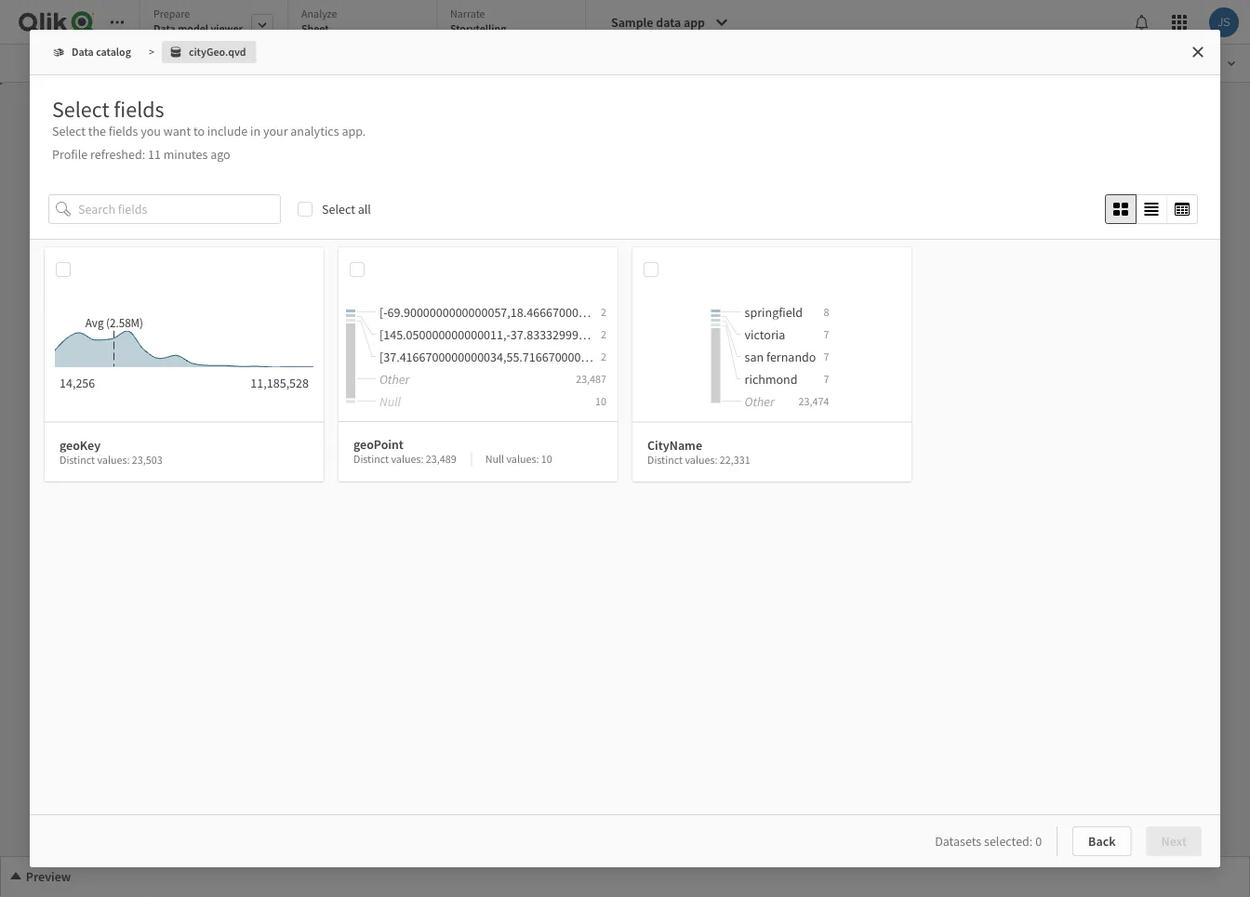 Task type: vqa. For each thing, say whether or not it's contained in the screenshot.


Task type: describe. For each thing, give the bounding box(es) containing it.
city %key city code customer
[[122, 189, 142, 226]]

other for 23,474
[[745, 393, 775, 410]]

back button
[[1073, 827, 1132, 857]]

back
[[1088, 833, 1116, 850]]

select fields application
[[0, 0, 1250, 898]]

richmond
[[745, 371, 798, 388]]

11
[[148, 146, 161, 162]]

preview
[[26, 869, 71, 886]]

the
[[88, 123, 106, 140]]

sample data app
[[611, 14, 705, 31]]

san fernando 7
[[745, 348, 829, 365]]

latitude location longitude manager manager number margin
[[122, 312, 157, 370]]

data
[[656, 14, 681, 31]]

1 horizontal spatial distinct
[[353, 452, 389, 466]]

sheet
[[301, 21, 329, 36]]

ago
[[210, 146, 230, 162]]

springfield
[[745, 304, 803, 321]]

3 2 from the top
[[601, 349, 607, 364]]

22,331
[[720, 452, 750, 467]]

37.8333299999999966]
[[511, 326, 634, 343]]

victoria
[[745, 326, 785, 343]]

latitude
[[122, 312, 139, 319]]

23,474
[[799, 394, 829, 408]]

sample
[[611, 14, 653, 31]]

narrate storytelling
[[450, 7, 506, 36]]

prepare
[[153, 7, 190, 21]]

null for null
[[380, 393, 401, 410]]

fields up :
[[114, 95, 164, 123]]

want
[[164, 123, 191, 140]]

preview button
[[0, 857, 1250, 898]]

[145.050000000000011,-37.8333299999999966]
[[380, 326, 634, 343]]

cityname
[[647, 437, 702, 453]]

catalog
[[96, 45, 131, 59]]

values: inside 'geokey distinct values: 23,503'
[[97, 452, 130, 467]]

viewer
[[211, 21, 243, 36]]

8
[[824, 305, 829, 319]]

23,503
[[132, 452, 162, 467]]

data inside button
[[72, 45, 94, 59]]

location
[[122, 322, 140, 329]]

minutes
[[163, 146, 208, 162]]

customer
[[122, 220, 142, 226]]

data catalog
[[72, 45, 131, 59]]

>
[[149, 45, 154, 59]]

select all
[[322, 201, 371, 218]]

analyze sheet
[[301, 7, 337, 36]]

sales sales qty sales rep name
[[122, 456, 155, 483]]

number
[[140, 353, 157, 360]]

sampledata.city_geoinfo
[[271, 301, 324, 307]]

margin
[[122, 363, 136, 370]]

restore zoom level to 1:1 image
[[1201, 222, 1216, 245]]

23,487
[[576, 372, 607, 386]]

your
[[263, 123, 288, 140]]

geokey
[[60, 437, 101, 453]]

Search fields text field
[[78, 194, 281, 224]]

geopoint
[[353, 436, 404, 453]]

[37.4166700000000034,55.7166700000000006]
[[380, 348, 630, 365]]

distinct values: 23,489
[[353, 452, 456, 466]]

1 sales from the top
[[122, 456, 133, 462]]

2 sales from the top
[[122, 466, 133, 472]]

switch view group
[[1105, 194, 1198, 224]]

storytelling
[[450, 21, 506, 36]]

select fields dialog
[[30, 30, 1220, 868]]

:
[[142, 146, 145, 162]]

[145.050000000000011,-
[[380, 326, 511, 343]]

select for all
[[322, 201, 355, 218]]



Task type: locate. For each thing, give the bounding box(es) containing it.
2 manager from the top
[[122, 353, 139, 360]]

other down the richmond
[[745, 393, 775, 410]]

code
[[131, 210, 141, 216]]

other for 23,487
[[380, 371, 409, 387]]

to
[[193, 123, 205, 140]]

7 right fernando
[[824, 349, 829, 364]]

values: inside cityname distinct values: 22,331
[[685, 452, 718, 467]]

2 city from the top
[[122, 210, 130, 216]]

3 7 from the top
[[824, 372, 829, 386]]

1 city from the top
[[122, 189, 130, 196]]

fernando
[[766, 348, 816, 365]]

model
[[178, 21, 208, 36]]

1 2 from the top
[[601, 305, 607, 319]]

1 vertical spatial null
[[485, 452, 504, 466]]

manager down longitude
[[122, 343, 139, 349]]

[-69.9000000000000057,18.4666700000000006]
[[380, 304, 634, 320]]

7 up 23,474
[[824, 372, 829, 386]]

distinct for geokey
[[60, 452, 95, 467]]

data left catalog
[[72, 45, 94, 59]]

0 vertical spatial 7
[[824, 327, 829, 342]]

select inside filters region
[[322, 201, 355, 218]]

2 for 69.9000000000000057,18.4666700000000006]
[[601, 305, 607, 319]]

analyze
[[301, 7, 337, 21]]

refreshed
[[90, 146, 142, 162]]

0 vertical spatial other
[[380, 371, 409, 387]]

other
[[380, 371, 409, 387], [745, 393, 775, 410]]

2 7 from the top
[[824, 349, 829, 364]]

1 vertical spatial other
[[745, 393, 775, 410]]

qty
[[134, 466, 141, 472]]

san
[[745, 348, 764, 365]]

tab list
[[140, 0, 593, 47]]

2 vertical spatial 2
[[601, 349, 607, 364]]

manager up margin
[[122, 353, 139, 360]]

analytics
[[290, 123, 339, 140]]

sales
[[122, 456, 133, 462], [122, 466, 133, 472], [122, 476, 133, 483]]

0 vertical spatial data
[[153, 21, 176, 36]]

2 horizontal spatial distinct
[[647, 452, 683, 467]]

narrate
[[450, 7, 485, 21]]

0 vertical spatial null
[[380, 393, 401, 410]]

distinct left 23,489
[[353, 452, 389, 466]]

fields up refreshed
[[109, 123, 138, 140]]

tab list containing prepare
[[140, 0, 593, 47]]

2 vertical spatial sales
[[122, 476, 133, 483]]

1 vertical spatial 7
[[824, 349, 829, 364]]

prepare data model viewer
[[153, 7, 243, 36]]

you
[[141, 123, 161, 140]]

1 horizontal spatial other
[[745, 393, 775, 410]]

in
[[250, 123, 261, 140]]

all
[[358, 201, 371, 218]]

7 inside "san fernando 7"
[[824, 349, 829, 364]]

7 down 8
[[824, 327, 829, 342]]

0 horizontal spatial distinct
[[60, 452, 95, 467]]

14,256
[[60, 375, 95, 392]]

10
[[595, 394, 607, 408], [541, 452, 552, 466]]

data catalog button
[[45, 41, 141, 63]]

1 vertical spatial manager
[[122, 353, 139, 360]]

distinct inside cityname distinct values: 22,331
[[647, 452, 683, 467]]

null right 23,489
[[485, 452, 504, 466]]

0 horizontal spatial other
[[380, 371, 409, 387]]

1 horizontal spatial null
[[485, 452, 504, 466]]

select
[[52, 95, 109, 123], [52, 123, 86, 140], [322, 201, 355, 218]]

0 vertical spatial 10
[[595, 394, 607, 408]]

0 vertical spatial 2
[[601, 305, 607, 319]]

7 for victoria
[[824, 327, 829, 342]]

2
[[601, 305, 607, 319], [601, 327, 607, 341], [601, 349, 607, 364]]

1 horizontal spatial 10
[[595, 394, 607, 408]]

data
[[153, 21, 176, 36], [72, 45, 94, 59]]

[-
[[380, 304, 388, 320]]

7 for richmond
[[824, 372, 829, 386]]

city up %key
[[122, 189, 130, 196]]

23,489
[[426, 452, 456, 466]]

0 horizontal spatial null
[[380, 393, 401, 410]]

distinct for cityname
[[647, 452, 683, 467]]

distinct left qty
[[60, 452, 95, 467]]

distinct
[[353, 452, 389, 466], [60, 452, 95, 467], [647, 452, 683, 467]]

3 sales from the top
[[122, 476, 133, 483]]

data inside prepare data model viewer
[[153, 21, 176, 36]]

select fields select the fields you want to include in your analytics app. profile refreshed : 11 minutes ago
[[52, 95, 366, 162]]

longitude
[[122, 333, 143, 339]]

values: left qty
[[97, 452, 130, 467]]

2 for 37.8333299999999966]
[[601, 327, 607, 341]]

cityname distinct values: 22,331
[[647, 437, 750, 467]]

select for fields
[[52, 95, 109, 123]]

%key
[[122, 199, 134, 206]]

null up geopoint
[[380, 393, 401, 410]]

0 horizontal spatial 10
[[541, 452, 552, 466]]

city left the 'code' on the top left of page
[[122, 210, 130, 216]]

0 vertical spatial sales
[[122, 456, 133, 462]]

0 horizontal spatial data
[[72, 45, 94, 59]]

values: left 22,331
[[685, 452, 718, 467]]

app.
[[342, 123, 366, 140]]

69.9000000000000057,18.4666700000000006]
[[388, 304, 634, 320]]

sample data app button
[[600, 7, 740, 37]]

data down prepare
[[153, 21, 176, 36]]

2 vertical spatial 7
[[824, 372, 829, 386]]

rep
[[134, 476, 141, 483]]

null values: 10
[[485, 452, 552, 466]]

other down [145.050000000000011,-
[[380, 371, 409, 387]]

triangle top image
[[8, 870, 23, 885]]

0 vertical spatial manager
[[122, 343, 139, 349]]

tab list inside select fields "application"
[[140, 0, 593, 47]]

citygeo.qvd image
[[162, 41, 256, 63]]

values: left 23,489
[[391, 452, 424, 466]]

geokey distinct values: 23,503
[[60, 437, 162, 467]]

profile
[[52, 146, 88, 162]]

city
[[122, 189, 130, 196], [122, 210, 130, 216]]

1 vertical spatial 10
[[541, 452, 552, 466]]

1 vertical spatial data
[[72, 45, 94, 59]]

null
[[380, 393, 401, 410], [485, 452, 504, 466]]

fields
[[114, 95, 164, 123], [109, 123, 138, 140]]

distinct inside 'geokey distinct values: 23,503'
[[60, 452, 95, 467]]

include
[[207, 123, 248, 140]]

7
[[824, 327, 829, 342], [824, 349, 829, 364], [824, 372, 829, 386]]

null for null values: 10
[[485, 452, 504, 466]]

app
[[684, 14, 705, 31]]

0 vertical spatial city
[[122, 189, 130, 196]]

manager
[[122, 343, 139, 349], [122, 353, 139, 360]]

name
[[142, 476, 155, 483]]

1 vertical spatial sales
[[122, 466, 133, 472]]

2 2 from the top
[[601, 327, 607, 341]]

1 7 from the top
[[824, 327, 829, 342]]

values:
[[391, 452, 424, 466], [506, 452, 539, 466], [97, 452, 130, 467], [685, 452, 718, 467]]

distinct left 22,331
[[647, 452, 683, 467]]

1 manager from the top
[[122, 343, 139, 349]]

1 vertical spatial city
[[122, 210, 130, 216]]

filters region
[[48, 191, 1202, 228]]

1 vertical spatial 2
[[601, 327, 607, 341]]

1 horizontal spatial data
[[153, 21, 176, 36]]

date
[[122, 240, 131, 247]]

values: right 23,489
[[506, 452, 539, 466]]

11,185,528
[[251, 375, 309, 392]]



